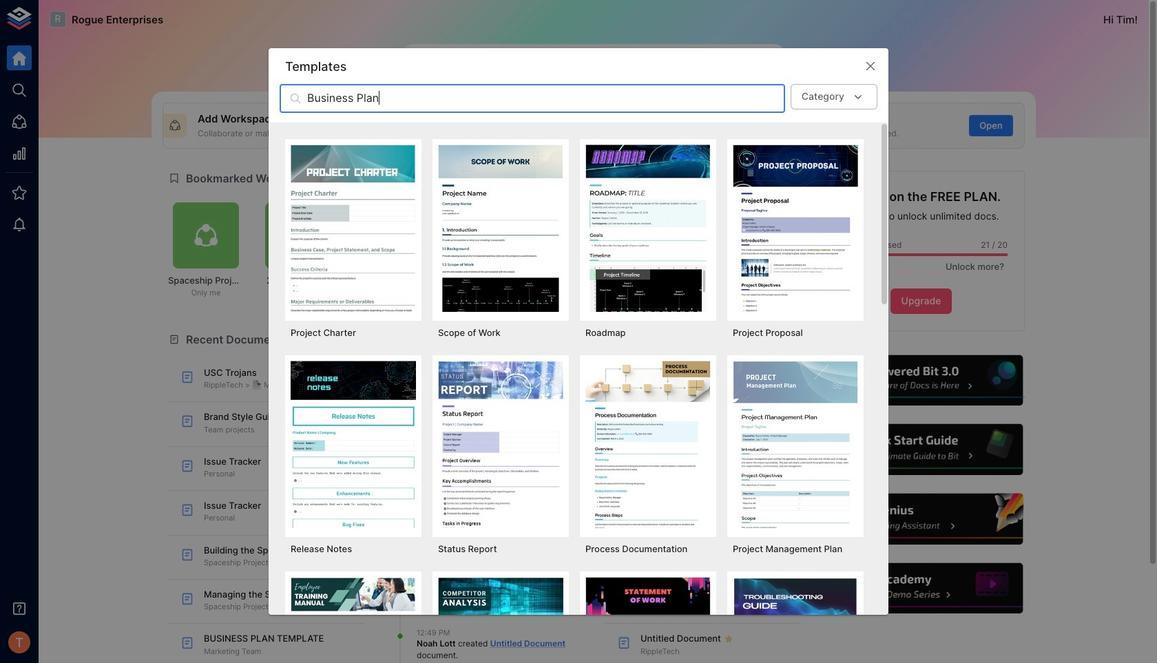 Task type: locate. For each thing, give the bounding box(es) containing it.
2 help image from the top
[[818, 423, 1025, 477]]

release notes image
[[291, 361, 416, 528]]

1 help image from the top
[[818, 353, 1025, 408]]

process documentation image
[[586, 361, 711, 528]]

dialog
[[269, 48, 889, 663]]

help image
[[818, 353, 1025, 408], [818, 423, 1025, 477], [818, 492, 1025, 547], [818, 561, 1025, 616]]

status report image
[[438, 361, 563, 528]]

project management plan image
[[733, 361, 858, 528]]

project charter image
[[291, 145, 416, 312]]

troubleshooting guide image
[[733, 577, 858, 663]]

roadmap image
[[586, 145, 711, 312]]

Search Templates... text field
[[307, 84, 785, 113]]



Task type: describe. For each thing, give the bounding box(es) containing it.
project proposal image
[[733, 145, 858, 312]]

statement of work image
[[586, 577, 711, 663]]

4 help image from the top
[[818, 561, 1025, 616]]

employee training manual image
[[291, 577, 416, 663]]

scope of work image
[[438, 145, 563, 312]]

competitor research report image
[[438, 577, 563, 663]]

3 help image from the top
[[818, 492, 1025, 547]]



Task type: vqa. For each thing, say whether or not it's contained in the screenshot.
Insights
no



